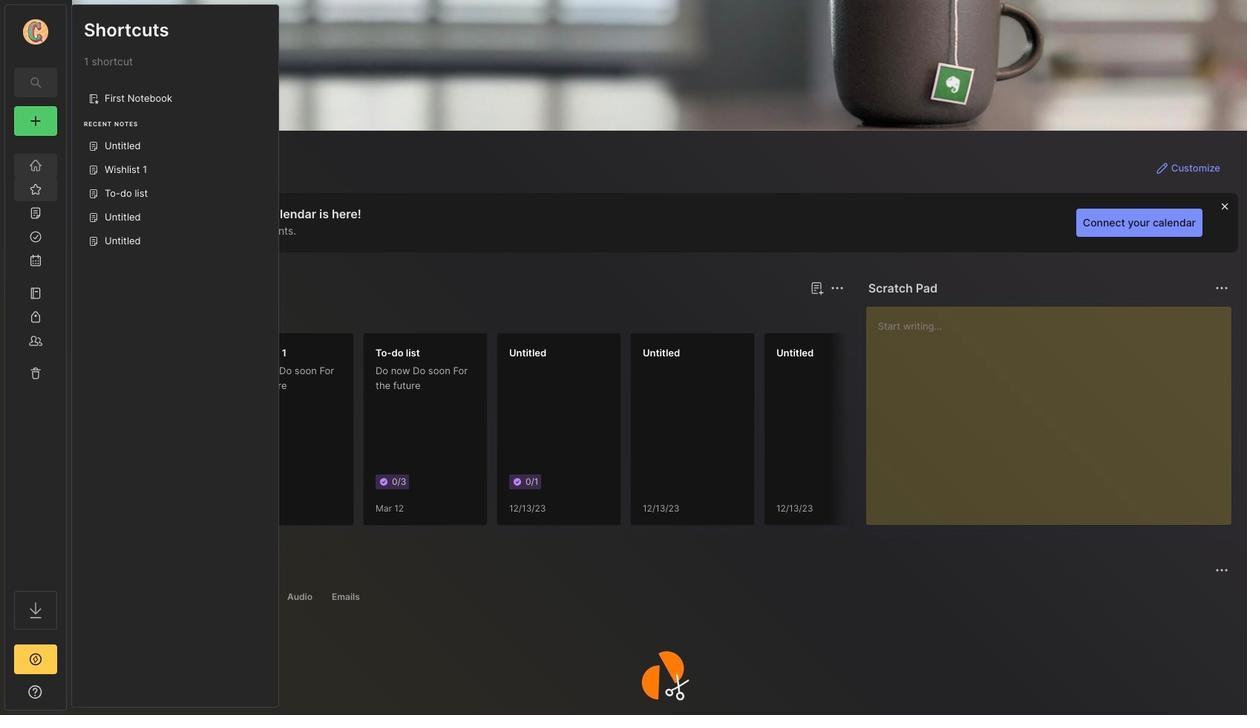 Task type: describe. For each thing, give the bounding box(es) containing it.
account image
[[23, 19, 48, 45]]

tree inside main element
[[5, 145, 66, 578]]

WHAT'S NEW field
[[5, 680, 66, 704]]

main element
[[0, 0, 71, 715]]

edit search image
[[27, 74, 45, 91]]



Task type: vqa. For each thing, say whether or not it's contained in the screenshot.
Account icon
yes



Task type: locate. For each thing, give the bounding box(es) containing it.
Start writing… text field
[[878, 307, 1231, 513]]

Account field
[[5, 17, 66, 47]]

row group
[[96, 333, 1165, 535]]

upgrade image
[[27, 650, 45, 668]]

tree
[[5, 145, 66, 578]]

click to expand image
[[65, 688, 76, 705]]

tab list
[[99, 588, 1227, 606]]

tab
[[148, 306, 208, 324], [99, 588, 155, 606], [212, 588, 275, 606], [281, 588, 319, 606], [325, 588, 367, 606]]

home image
[[28, 158, 43, 173]]



